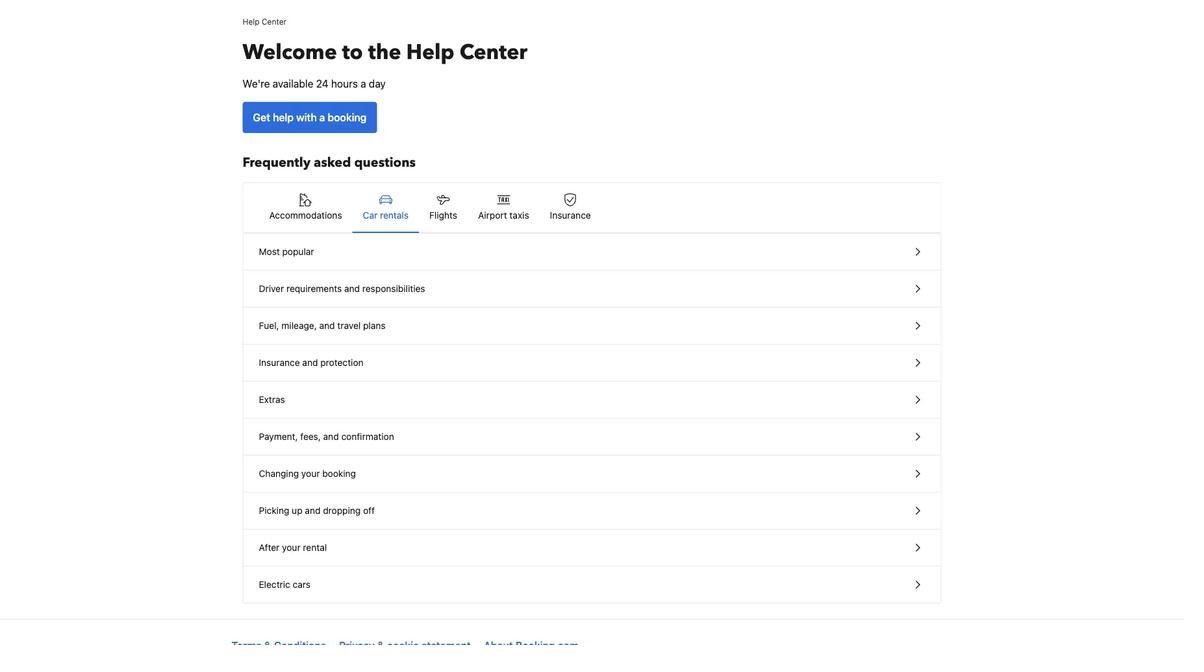 Task type: vqa. For each thing, say whether or not it's contained in the screenshot.
Booking.com Online Hotel Reservations image
no



Task type: describe. For each thing, give the bounding box(es) containing it.
your for rental
[[282, 543, 301, 554]]

up
[[292, 506, 302, 516]]

1 horizontal spatial a
[[361, 78, 366, 90]]

most popular button
[[243, 234, 941, 271]]

car rentals
[[363, 210, 409, 221]]

most popular
[[259, 247, 314, 257]]

insurance and protection button
[[243, 345, 941, 382]]

mileage,
[[282, 321, 317, 331]]

driver requirements and responsibilities button
[[243, 271, 941, 308]]

after your rental button
[[243, 530, 941, 567]]

payment, fees, and confirmation button
[[243, 419, 941, 456]]

rentals
[[380, 210, 409, 221]]

changing
[[259, 469, 299, 479]]

payment,
[[259, 432, 298, 442]]

hours
[[331, 78, 358, 90]]

dropping
[[323, 506, 361, 516]]

flights
[[429, 210, 457, 221]]

we're available 24 hours a day
[[243, 78, 386, 90]]

insurance for insurance
[[550, 210, 591, 221]]

questions
[[354, 154, 416, 172]]

rental
[[303, 543, 327, 554]]

changing your booking
[[259, 469, 356, 479]]

and for up
[[305, 506, 321, 516]]

insurance for insurance and protection
[[259, 358, 300, 368]]

1 horizontal spatial center
[[460, 38, 528, 67]]

fees,
[[300, 432, 321, 442]]

plans
[[363, 321, 386, 331]]

extras
[[259, 395, 285, 405]]

help
[[273, 111, 294, 124]]

off
[[363, 506, 375, 516]]

requirements
[[286, 284, 342, 294]]

a inside "button"
[[319, 111, 325, 124]]

airport
[[478, 210, 507, 221]]

get help with a booking
[[253, 111, 367, 124]]

after
[[259, 543, 280, 554]]

fuel, mileage, and travel plans
[[259, 321, 386, 331]]

airport taxis
[[478, 210, 529, 221]]

the
[[368, 38, 401, 67]]

car rentals button
[[353, 183, 419, 233]]



Task type: locate. For each thing, give the bounding box(es) containing it.
extras button
[[243, 382, 941, 419]]

welcome to the help center
[[243, 38, 528, 67]]

your right after
[[282, 543, 301, 554]]

travel
[[337, 321, 361, 331]]

driver requirements and responsibilities
[[259, 284, 425, 294]]

booking
[[328, 111, 367, 124], [322, 469, 356, 479]]

1 horizontal spatial your
[[301, 469, 320, 479]]

1 horizontal spatial insurance
[[550, 210, 591, 221]]

to
[[342, 38, 363, 67]]

electric
[[259, 580, 290, 591]]

0 horizontal spatial help
[[243, 17, 260, 26]]

your
[[301, 469, 320, 479], [282, 543, 301, 554]]

0 horizontal spatial center
[[262, 17, 287, 26]]

booking up dropping
[[322, 469, 356, 479]]

electric cars button
[[243, 567, 941, 604]]

protection
[[320, 358, 364, 368]]

tab list
[[243, 183, 941, 234]]

payment, fees, and confirmation
[[259, 432, 394, 442]]

0 horizontal spatial your
[[282, 543, 301, 554]]

help right the
[[406, 38, 455, 67]]

help up welcome
[[243, 17, 260, 26]]

1 horizontal spatial help
[[406, 38, 455, 67]]

accommodations button
[[259, 183, 353, 233]]

0 vertical spatial a
[[361, 78, 366, 90]]

and left travel
[[319, 321, 335, 331]]

1 vertical spatial booking
[[322, 469, 356, 479]]

responsibilities
[[362, 284, 425, 294]]

a left day
[[361, 78, 366, 90]]

fuel, mileage, and travel plans button
[[243, 308, 941, 345]]

tab list containing accommodations
[[243, 183, 941, 234]]

asked
[[314, 154, 351, 172]]

cars
[[293, 580, 311, 591]]

driver
[[259, 284, 284, 294]]

and up travel
[[344, 284, 360, 294]]

1 vertical spatial help
[[406, 38, 455, 67]]

and left protection
[[302, 358, 318, 368]]

frequently asked questions
[[243, 154, 416, 172]]

1 vertical spatial your
[[282, 543, 301, 554]]

frequently
[[243, 154, 311, 172]]

1 vertical spatial center
[[460, 38, 528, 67]]

a right the with
[[319, 111, 325, 124]]

picking up and dropping off button
[[243, 493, 941, 530]]

and
[[344, 284, 360, 294], [319, 321, 335, 331], [302, 358, 318, 368], [323, 432, 339, 442], [305, 506, 321, 516]]

airport taxis button
[[468, 183, 540, 233]]

welcome
[[243, 38, 337, 67]]

and right fees,
[[323, 432, 339, 442]]

0 vertical spatial center
[[262, 17, 287, 26]]

your inside button
[[282, 543, 301, 554]]

get help with a booking button
[[243, 102, 377, 133]]

0 horizontal spatial a
[[319, 111, 325, 124]]

picking up and dropping off
[[259, 506, 375, 516]]

center
[[262, 17, 287, 26], [460, 38, 528, 67]]

your inside button
[[301, 469, 320, 479]]

help
[[243, 17, 260, 26], [406, 38, 455, 67]]

24
[[316, 78, 329, 90]]

insurance up extras
[[259, 358, 300, 368]]

insurance and protection
[[259, 358, 364, 368]]

get
[[253, 111, 270, 124]]

with
[[296, 111, 317, 124]]

fuel,
[[259, 321, 279, 331]]

accommodations
[[269, 210, 342, 221]]

and for fees,
[[323, 432, 339, 442]]

after your rental
[[259, 543, 327, 554]]

0 vertical spatial help
[[243, 17, 260, 26]]

confirmation
[[341, 432, 394, 442]]

popular
[[282, 247, 314, 257]]

insurance
[[550, 210, 591, 221], [259, 358, 300, 368]]

0 vertical spatial booking
[[328, 111, 367, 124]]

your for booking
[[301, 469, 320, 479]]

1 vertical spatial a
[[319, 111, 325, 124]]

booking inside "button"
[[328, 111, 367, 124]]

we're
[[243, 78, 270, 90]]

most
[[259, 247, 280, 257]]

car
[[363, 210, 378, 221]]

and right up
[[305, 506, 321, 516]]

insurance button
[[540, 183, 601, 233]]

changing your booking button
[[243, 456, 941, 493]]

help center
[[243, 17, 287, 26]]

0 vertical spatial your
[[301, 469, 320, 479]]

taxis
[[510, 210, 529, 221]]

available
[[273, 78, 313, 90]]

insurance up most popular button
[[550, 210, 591, 221]]

0 horizontal spatial insurance
[[259, 358, 300, 368]]

day
[[369, 78, 386, 90]]

and for requirements
[[344, 284, 360, 294]]

picking
[[259, 506, 289, 516]]

a
[[361, 78, 366, 90], [319, 111, 325, 124]]

booking down hours
[[328, 111, 367, 124]]

your right changing
[[301, 469, 320, 479]]

booking inside button
[[322, 469, 356, 479]]

electric cars
[[259, 580, 311, 591]]

0 vertical spatial insurance
[[550, 210, 591, 221]]

and for mileage,
[[319, 321, 335, 331]]

1 vertical spatial insurance
[[259, 358, 300, 368]]

flights button
[[419, 183, 468, 233]]



